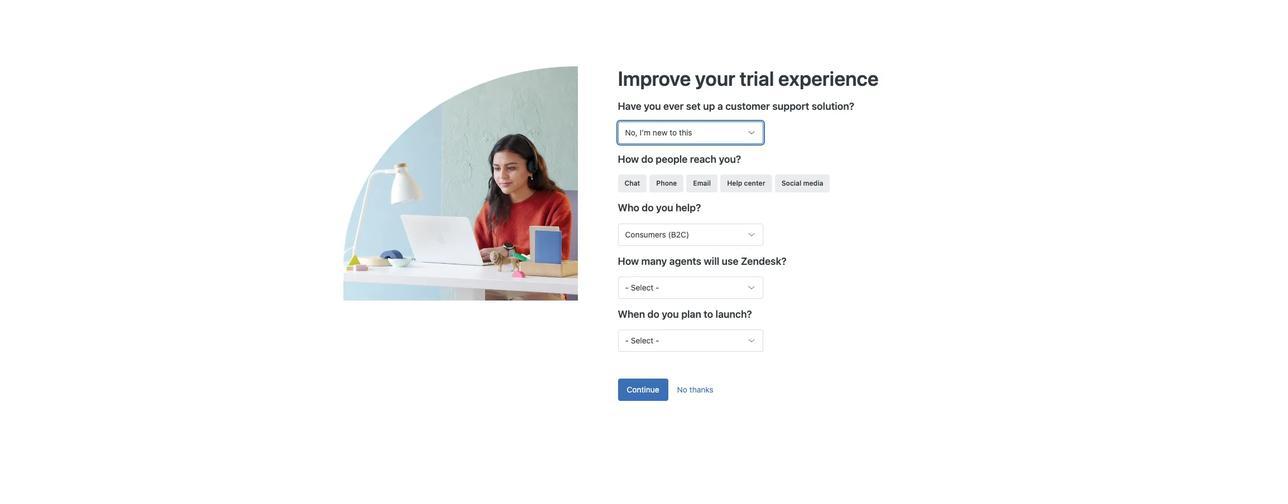 Task type: describe. For each thing, give the bounding box(es) containing it.
you for who
[[656, 202, 673, 214]]

you for when
[[662, 309, 679, 320]]

plan
[[681, 309, 701, 320]]

0 vertical spatial you
[[644, 101, 661, 112]]

improve
[[618, 67, 691, 91]]

set
[[686, 101, 701, 112]]

social media
[[782, 179, 823, 188]]

email button
[[686, 175, 718, 193]]

social
[[782, 179, 802, 188]]

when do you plan to launch?
[[618, 309, 752, 320]]

up
[[703, 101, 715, 112]]

no, i'm new to this
[[625, 128, 692, 138]]

2 - select - button from the top
[[618, 330, 763, 352]]

chat
[[625, 179, 640, 188]]

when
[[618, 309, 645, 320]]

no thanks button
[[668, 379, 722, 401]]

center
[[744, 179, 765, 188]]

no thanks
[[677, 385, 714, 395]]

this
[[679, 128, 692, 138]]

solution?
[[812, 101, 854, 112]]

no,
[[625, 128, 638, 138]]

thanks
[[690, 385, 714, 395]]

phone
[[656, 179, 677, 188]]

1 - select - from the top
[[625, 283, 659, 292]]

support
[[772, 101, 809, 112]]

do for when
[[647, 309, 659, 320]]

to inside popup button
[[670, 128, 677, 138]]

(b2c)
[[668, 230, 689, 239]]

have you ever set up a customer support solution?
[[618, 101, 854, 112]]

have
[[618, 101, 642, 112]]

ever
[[663, 101, 684, 112]]

trial
[[740, 67, 774, 91]]

do for how
[[641, 154, 653, 165]]

new
[[653, 128, 668, 138]]

customer
[[725, 101, 770, 112]]

1 - select - button from the top
[[618, 277, 763, 299]]

social media button
[[775, 175, 830, 193]]

will
[[704, 256, 719, 267]]

consumers (b2c) button
[[618, 224, 763, 246]]

how for how do people reach you?
[[618, 154, 639, 165]]



Task type: vqa. For each thing, say whether or not it's contained in the screenshot.
Reporting And Analytics
no



Task type: locate. For each thing, give the bounding box(es) containing it.
0 horizontal spatial to
[[670, 128, 677, 138]]

to left the "this"
[[670, 128, 677, 138]]

continue
[[627, 385, 659, 395]]

how up chat
[[618, 154, 639, 165]]

you left ever
[[644, 101, 661, 112]]

- up when
[[625, 283, 629, 292]]

do right who
[[642, 202, 654, 214]]

help
[[727, 179, 742, 188]]

a
[[718, 101, 723, 112]]

customer service agent wearing a headset and sitting at a desk as balloons float through the air in celebration. image
[[343, 67, 618, 301]]

0 vertical spatial to
[[670, 128, 677, 138]]

- select - down when
[[625, 336, 659, 346]]

experience
[[778, 67, 879, 91]]

you
[[644, 101, 661, 112], [656, 202, 673, 214], [662, 309, 679, 320]]

select
[[631, 283, 654, 292], [631, 336, 654, 346]]

how many agents will use zendesk?
[[618, 256, 787, 267]]

how left many
[[618, 256, 639, 267]]

i'm
[[640, 128, 651, 138]]

0 vertical spatial - select - button
[[618, 277, 763, 299]]

1 vertical spatial - select - button
[[618, 330, 763, 352]]

2 select from the top
[[631, 336, 654, 346]]

select up when
[[631, 283, 654, 292]]

0 vertical spatial do
[[641, 154, 653, 165]]

0 vertical spatial select
[[631, 283, 654, 292]]

do for who
[[642, 202, 654, 214]]

select for 2nd - select - popup button from the bottom
[[631, 283, 654, 292]]

- select - button
[[618, 277, 763, 299], [618, 330, 763, 352]]

- down when do you plan to launch?
[[656, 336, 659, 346]]

your
[[695, 67, 735, 91]]

0 vertical spatial - select -
[[625, 283, 659, 292]]

do right when
[[647, 309, 659, 320]]

to right plan
[[704, 309, 713, 320]]

who
[[618, 202, 639, 214]]

2 vertical spatial you
[[662, 309, 679, 320]]

- select - up when
[[625, 283, 659, 292]]

consumers
[[625, 230, 666, 239]]

1 horizontal spatial to
[[704, 309, 713, 320]]

many
[[641, 256, 667, 267]]

-
[[625, 283, 629, 292], [656, 283, 659, 292], [625, 336, 629, 346], [656, 336, 659, 346]]

consumers (b2c)
[[625, 230, 689, 239]]

agents
[[669, 256, 701, 267]]

help center
[[727, 179, 765, 188]]

help?
[[676, 202, 701, 214]]

- down many
[[656, 283, 659, 292]]

how do people reach you?
[[618, 154, 741, 165]]

reach
[[690, 154, 716, 165]]

zendesk?
[[741, 256, 787, 267]]

you left the help?
[[656, 202, 673, 214]]

1 vertical spatial you
[[656, 202, 673, 214]]

launch?
[[716, 309, 752, 320]]

how
[[618, 154, 639, 165], [618, 256, 639, 267]]

1 vertical spatial how
[[618, 256, 639, 267]]

do
[[641, 154, 653, 165], [642, 202, 654, 214], [647, 309, 659, 320]]

how for how many agents will use zendesk?
[[618, 256, 639, 267]]

people
[[656, 154, 688, 165]]

1 vertical spatial to
[[704, 309, 713, 320]]

chat button
[[618, 175, 647, 193]]

do left people
[[641, 154, 653, 165]]

email
[[693, 179, 711, 188]]

no, i'm new to this button
[[618, 122, 763, 144]]

2 how from the top
[[618, 256, 639, 267]]

1 vertical spatial select
[[631, 336, 654, 346]]

media
[[803, 179, 823, 188]]

use
[[722, 256, 739, 267]]

who do you help?
[[618, 202, 701, 214]]

select down when
[[631, 336, 654, 346]]

to
[[670, 128, 677, 138], [704, 309, 713, 320]]

1 how from the top
[[618, 154, 639, 165]]

1 select from the top
[[631, 283, 654, 292]]

- down when
[[625, 336, 629, 346]]

2 vertical spatial do
[[647, 309, 659, 320]]

2 - select - from the top
[[625, 336, 659, 346]]

select for 1st - select - popup button from the bottom of the page
[[631, 336, 654, 346]]

you?
[[719, 154, 741, 165]]

1 vertical spatial - select -
[[625, 336, 659, 346]]

- select - button up plan
[[618, 277, 763, 299]]

- select - button down plan
[[618, 330, 763, 352]]

improve your trial experience
[[618, 67, 879, 91]]

phone button
[[650, 175, 684, 193]]

continue button
[[618, 379, 668, 401]]

you left plan
[[662, 309, 679, 320]]

help center button
[[720, 175, 772, 193]]

- select -
[[625, 283, 659, 292], [625, 336, 659, 346]]

1 vertical spatial do
[[642, 202, 654, 214]]

0 vertical spatial how
[[618, 154, 639, 165]]

no
[[677, 385, 687, 395]]



